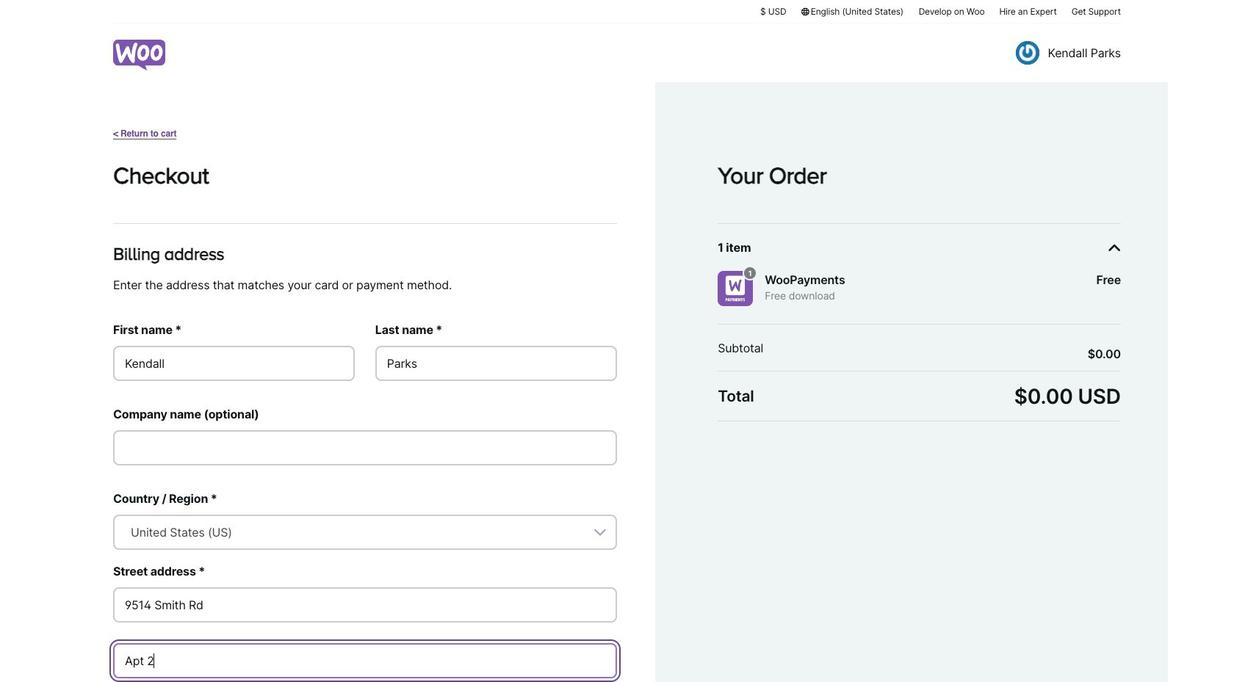 Task type: vqa. For each thing, say whether or not it's contained in the screenshot.
angle down 'Image'
yes



Task type: describe. For each thing, give the bounding box(es) containing it.
Country / Region field
[[113, 515, 617, 550]]

angle down image
[[1108, 242, 1121, 254]]



Task type: locate. For each thing, give the bounding box(es) containing it.
Apartment, suite, unit, etc. (optional) text field
[[113, 644, 617, 679]]

None text field
[[375, 346, 617, 381], [113, 430, 617, 466], [125, 524, 605, 541], [375, 346, 617, 381], [113, 430, 617, 466], [125, 524, 605, 541]]

product icon image
[[718, 271, 753, 307]]

House number and street name text field
[[113, 588, 617, 623]]

None text field
[[113, 346, 355, 381]]

open account menu image
[[1016, 41, 1039, 65]]



